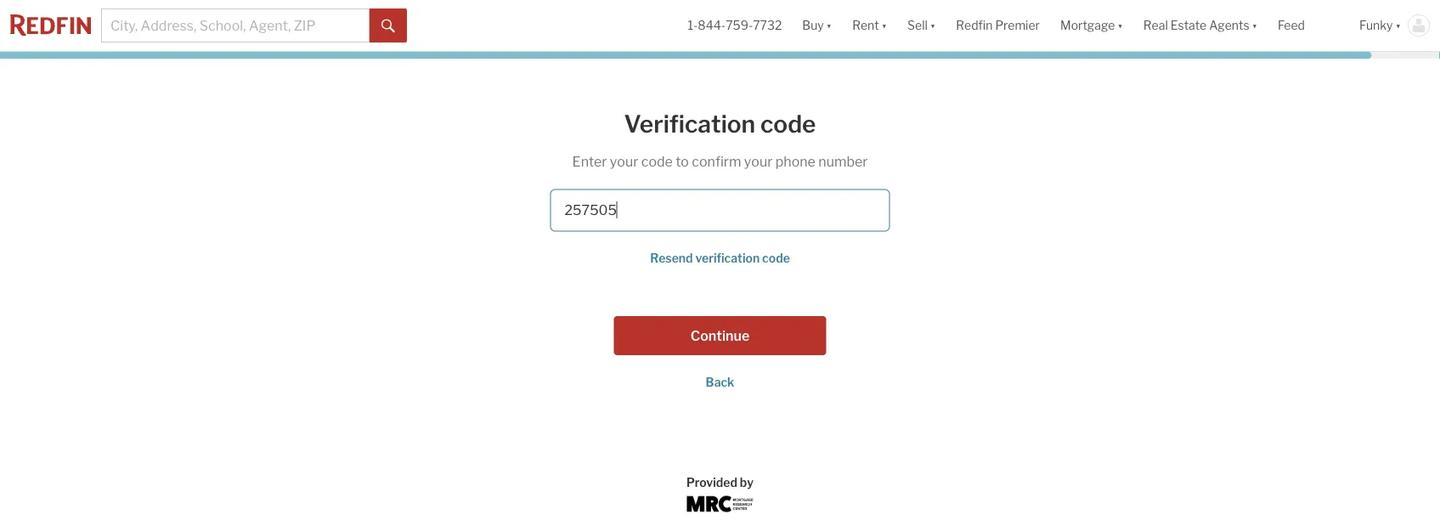 Task type: describe. For each thing, give the bounding box(es) containing it.
1-844-759-7732 link
[[688, 18, 782, 33]]

resend verification code button
[[650, 251, 790, 266]]

verification
[[696, 251, 760, 266]]

estate
[[1171, 18, 1207, 33]]

redfin premier
[[957, 18, 1041, 33]]

sell ▾ button
[[908, 0, 936, 51]]

buy ▾
[[803, 18, 832, 33]]

enter
[[573, 154, 607, 170]]

resend
[[650, 251, 693, 266]]

enter your code to confirm your phone number
[[573, 154, 868, 170]]

1 your from the left
[[610, 154, 639, 170]]

funky
[[1360, 18, 1394, 33]]

▾ for mortgage ▾
[[1118, 18, 1124, 33]]

rent
[[853, 18, 880, 33]]

sell
[[908, 18, 928, 33]]

premier
[[996, 18, 1041, 33]]

0 vertical spatial code
[[761, 109, 817, 138]]

7732
[[753, 18, 782, 33]]

buy ▾ button
[[793, 0, 843, 51]]

Verification code text field
[[550, 189, 891, 232]]

sell ▾
[[908, 18, 936, 33]]

to
[[676, 154, 689, 170]]

▾ for buy ▾
[[827, 18, 832, 33]]

mortgage ▾
[[1061, 18, 1124, 33]]

▾ for sell ▾
[[931, 18, 936, 33]]

back button
[[706, 375, 735, 389]]

rent ▾
[[853, 18, 888, 33]]

continue button
[[614, 316, 827, 355]]

code for resend verification code
[[763, 251, 790, 266]]

verification
[[624, 109, 756, 138]]

continue
[[691, 327, 750, 344]]



Task type: vqa. For each thing, say whether or not it's contained in the screenshot.
759-
yes



Task type: locate. For each thing, give the bounding box(es) containing it.
1 vertical spatial code
[[642, 154, 673, 170]]

759-
[[726, 18, 753, 33]]

redfin
[[957, 18, 993, 33]]

▾ right sell
[[931, 18, 936, 33]]

code for enter your code to confirm your phone number
[[642, 154, 673, 170]]

▾ right rent
[[882, 18, 888, 33]]

buy ▾ button
[[803, 0, 832, 51]]

▾ for funky ▾
[[1396, 18, 1402, 33]]

mortgage research center image
[[687, 496, 754, 512]]

1 horizontal spatial your
[[745, 154, 773, 170]]

code
[[761, 109, 817, 138], [642, 154, 673, 170], [763, 251, 790, 266]]

844-
[[698, 18, 726, 33]]

redfin premier button
[[946, 0, 1051, 51]]

verification code
[[624, 109, 817, 138]]

2 vertical spatial code
[[763, 251, 790, 266]]

▾
[[827, 18, 832, 33], [882, 18, 888, 33], [931, 18, 936, 33], [1118, 18, 1124, 33], [1253, 18, 1258, 33], [1396, 18, 1402, 33]]

real estate agents ▾
[[1144, 18, 1258, 33]]

2 ▾ from the left
[[882, 18, 888, 33]]

▾ right the funky
[[1396, 18, 1402, 33]]

feed button
[[1268, 0, 1350, 51]]

your
[[610, 154, 639, 170], [745, 154, 773, 170]]

1-
[[688, 18, 698, 33]]

rent ▾ button
[[843, 0, 898, 51]]

mortgage ▾ button
[[1051, 0, 1134, 51]]

resend verification code
[[650, 251, 790, 266]]

back
[[706, 375, 735, 389]]

1 ▾ from the left
[[827, 18, 832, 33]]

code up phone number
[[761, 109, 817, 138]]

real estate agents ▾ link
[[1144, 0, 1258, 51]]

your right 'confirm'
[[745, 154, 773, 170]]

funky ▾
[[1360, 18, 1402, 33]]

buy
[[803, 18, 824, 33]]

City, Address, School, Agent, ZIP search field
[[101, 9, 370, 43]]

▾ right mortgage
[[1118, 18, 1124, 33]]

▾ for rent ▾
[[882, 18, 888, 33]]

4 ▾ from the left
[[1118, 18, 1124, 33]]

0 horizontal spatial your
[[610, 154, 639, 170]]

1-844-759-7732
[[688, 18, 782, 33]]

agents
[[1210, 18, 1250, 33]]

real
[[1144, 18, 1169, 33]]

submit search image
[[382, 19, 395, 33]]

▾ right the buy
[[827, 18, 832, 33]]

by
[[740, 476, 754, 490]]

feed
[[1279, 18, 1306, 33]]

5 ▾ from the left
[[1253, 18, 1258, 33]]

▾ right 'agents'
[[1253, 18, 1258, 33]]

code left to
[[642, 154, 673, 170]]

provided
[[687, 476, 738, 490]]

confirm
[[692, 154, 742, 170]]

code right verification
[[763, 251, 790, 266]]

sell ▾ button
[[898, 0, 946, 51]]

rent ▾ button
[[853, 0, 888, 51]]

3 ▾ from the left
[[931, 18, 936, 33]]

6 ▾ from the left
[[1396, 18, 1402, 33]]

provided by
[[687, 476, 754, 490]]

mortgage ▾ button
[[1061, 0, 1124, 51]]

phone number
[[776, 154, 868, 170]]

your right enter
[[610, 154, 639, 170]]

2 your from the left
[[745, 154, 773, 170]]

mortgage
[[1061, 18, 1116, 33]]

real estate agents ▾ button
[[1134, 0, 1268, 51]]



